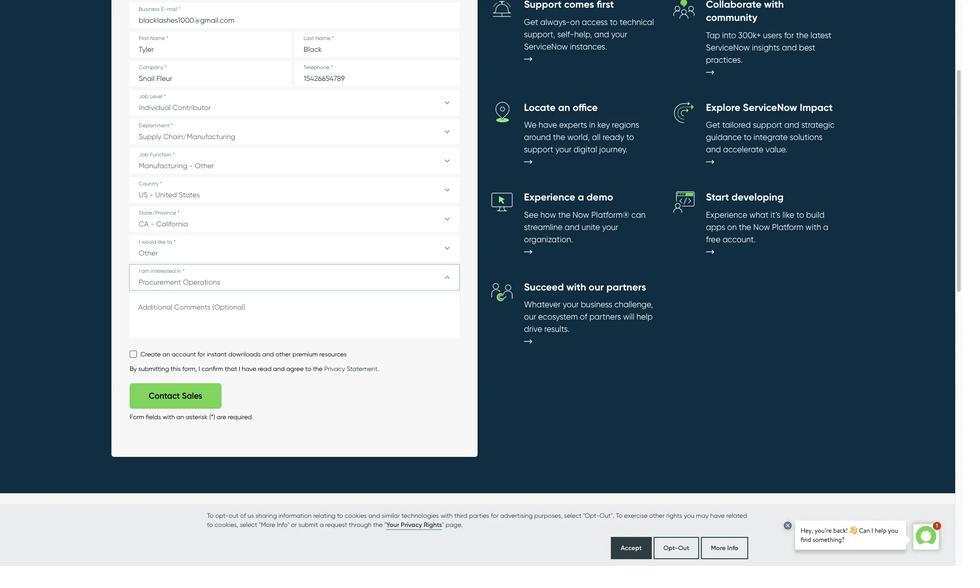 Task type: locate. For each thing, give the bounding box(es) containing it.
servicenow down support,
[[524, 42, 568, 51]]

on up account.
[[728, 222, 737, 232]]

office
[[573, 101, 598, 114]]

to left opt-
[[207, 512, 214, 520]]

1 vertical spatial now
[[754, 222, 771, 232]]

read
[[258, 366, 272, 373]]

for right users
[[785, 30, 795, 40]]

1 vertical spatial select
[[240, 521, 257, 529]]

the down premium
[[313, 366, 323, 373]]

and left the best
[[782, 43, 797, 52]]

now down what
[[754, 222, 771, 232]]

0 vertical spatial a
[[578, 191, 585, 204]]

select
[[564, 512, 582, 520], [240, 521, 257, 529]]

1 " from the left
[[385, 521, 387, 529]]

rights
[[667, 512, 683, 520]]

0 horizontal spatial of
[[240, 512, 246, 520]]

help
[[637, 312, 653, 322]]

your inside 'whatever your business challenge, our ecosystem of partners will help drive results.'
[[563, 300, 579, 310]]

statement
[[347, 366, 378, 373]]

0 horizontal spatial other
[[276, 351, 291, 358]]

1 vertical spatial have
[[242, 366, 256, 373]]

2 horizontal spatial an
[[559, 101, 571, 114]]

what
[[750, 210, 769, 220]]

get up support,
[[524, 17, 539, 27]]

1 vertical spatial get
[[706, 120, 721, 130]]

related
[[727, 512, 748, 520]]

privacy statement link
[[324, 366, 378, 373]]

None text field
[[130, 294, 460, 339]]

drive
[[524, 325, 543, 334]]

other up agree
[[276, 351, 291, 358]]

1 horizontal spatial experience
[[706, 210, 748, 220]]

more info button
[[701, 538, 749, 560]]

2 horizontal spatial a
[[824, 222, 829, 232]]

0 vertical spatial on
[[571, 17, 580, 27]]

a left demo
[[578, 191, 585, 204]]

1 vertical spatial a
[[824, 222, 829, 232]]

digital
[[574, 145, 597, 154]]

have down downloads
[[242, 366, 256, 373]]

solutions
[[790, 133, 823, 142]]

2 vertical spatial a
[[320, 521, 324, 529]]

"more
[[259, 521, 276, 529]]

of
[[580, 312, 588, 322], [240, 512, 246, 520]]

more
[[711, 544, 726, 553]]

to up request
[[337, 512, 343, 520]]

page.
[[446, 521, 463, 529]]

to down regions
[[627, 133, 635, 142]]

opt-out
[[664, 544, 690, 553]]

out".
[[600, 512, 615, 520]]

0 vertical spatial experience
[[524, 191, 576, 204]]

0 vertical spatial get
[[524, 17, 539, 27]]

support down around
[[524, 145, 554, 154]]

partners inside 'whatever your business challenge, our ecosystem of partners will help drive results.'
[[590, 312, 621, 322]]

strategic
[[802, 120, 835, 130]]

0 vertical spatial support
[[753, 120, 783, 130]]

Last Name text field
[[295, 32, 460, 58]]

0 horizontal spatial get
[[524, 17, 539, 27]]

to
[[610, 17, 618, 27], [627, 133, 635, 142], [744, 133, 752, 142], [797, 210, 805, 220], [305, 366, 312, 373], [337, 512, 343, 520], [207, 521, 213, 529]]

create
[[141, 351, 161, 358]]

0 horizontal spatial for
[[198, 351, 205, 358]]

your
[[612, 30, 628, 39], [556, 145, 572, 154], [603, 222, 619, 232], [563, 300, 579, 310]]

for left instant
[[198, 351, 205, 358]]

0 vertical spatial now
[[573, 210, 590, 220]]

to right like
[[797, 210, 805, 220]]

now up unite
[[573, 210, 590, 220]]

with up page.
[[441, 512, 453, 520]]

self-
[[558, 30, 575, 39]]

0 vertical spatial select
[[564, 512, 582, 520]]

opt-
[[215, 512, 229, 520]]

1 vertical spatial experience
[[706, 210, 748, 220]]

all
[[592, 133, 601, 142]]

1 horizontal spatial on
[[728, 222, 737, 232]]

an left asterisk
[[176, 414, 184, 421]]

2 horizontal spatial have
[[711, 512, 725, 520]]

partners up challenge,
[[607, 281, 647, 293]]

contact
[[149, 392, 180, 402]]

2 vertical spatial have
[[711, 512, 725, 520]]

world,
[[568, 133, 590, 142]]

1 horizontal spatial privacy
[[401, 521, 422, 529]]

your down 'technical'
[[612, 30, 628, 39]]

on inside experience what it's like to build apps on the now platform with a free account.
[[728, 222, 737, 232]]

get up guidance
[[706, 120, 721, 130]]

contact sales
[[149, 392, 202, 402]]

and down the access
[[595, 30, 610, 39]]

experience
[[524, 191, 576, 204], [706, 210, 748, 220]]

1 vertical spatial support
[[524, 145, 554, 154]]

1 horizontal spatial an
[[176, 414, 184, 421]]

1 horizontal spatial other
[[650, 512, 665, 520]]

get inside get always-on access to technical support, self-help, and your servicenow instances.
[[524, 17, 539, 27]]

privacy down technologies
[[401, 521, 422, 529]]

have inside we have experts in key regions around the world, all ready to support your digital journey.
[[539, 120, 558, 130]]

1 horizontal spatial now
[[754, 222, 771, 232]]

value.
[[766, 145, 788, 154]]

and down guidance
[[706, 145, 721, 154]]

1 horizontal spatial get
[[706, 120, 721, 130]]

1 vertical spatial for
[[198, 351, 205, 358]]

regions
[[612, 120, 640, 130]]

0 vertical spatial for
[[785, 30, 795, 40]]

to inside experience what it's like to build apps on the now platform with a free account.
[[797, 210, 805, 220]]

with up users
[[765, 0, 784, 11]]

your up ecosystem
[[563, 300, 579, 310]]

1 vertical spatial of
[[240, 512, 246, 520]]

1 horizontal spatial "
[[442, 521, 444, 529]]

0 horizontal spatial "
[[385, 521, 387, 529]]

get always-on access to technical support, self-help, and your servicenow instances. link
[[492, 0, 655, 76]]

2 horizontal spatial for
[[785, 30, 795, 40]]

partners down business
[[590, 312, 621, 322]]

submit
[[299, 521, 318, 529]]

results.
[[545, 325, 570, 334]]

the right how
[[559, 210, 571, 220]]

for inside to opt-out of us sharing information relating to cookies and similar technologies with third parties for advertising purposes, select "opt-out".  to exercise other rights you may have related to cookies, select "more info" or submit a request through the "
[[491, 512, 499, 520]]

1 horizontal spatial for
[[491, 512, 499, 520]]

support inside get tailored support and strategic guidance to integrate solutions and accelerate value.
[[753, 120, 783, 130]]

1 horizontal spatial of
[[580, 312, 588, 322]]

for right parties
[[491, 512, 499, 520]]

0 horizontal spatial on
[[571, 17, 580, 27]]

you
[[684, 512, 695, 520]]

0 horizontal spatial support
[[524, 145, 554, 154]]

0 horizontal spatial experience
[[524, 191, 576, 204]]

a down build
[[824, 222, 829, 232]]

0 horizontal spatial an
[[162, 351, 170, 358]]

0 horizontal spatial a
[[320, 521, 324, 529]]

1 vertical spatial privacy
[[401, 521, 422, 529]]

get
[[524, 17, 539, 27], [706, 120, 721, 130]]

now inside experience what it's like to build apps on the now platform with a free account.
[[754, 222, 771, 232]]

2 vertical spatial for
[[491, 512, 499, 520]]

on
[[571, 17, 580, 27], [728, 222, 737, 232]]

cookies
[[345, 512, 367, 520]]

your down world,
[[556, 145, 572, 154]]

succeed with our partners
[[524, 281, 647, 293]]

i right form,
[[199, 366, 200, 373]]

1 vertical spatial our
[[524, 312, 536, 322]]

2 to from the left
[[616, 512, 623, 520]]

have
[[539, 120, 558, 130], [242, 366, 256, 373], [711, 512, 725, 520]]

contact sales button
[[130, 384, 221, 409]]

your privacy rights " page.
[[387, 521, 463, 529]]

an up experts
[[559, 101, 571, 114]]

0 vertical spatial privacy
[[324, 366, 345, 373]]

collaborate with community
[[706, 0, 784, 24]]

1 horizontal spatial support
[[753, 120, 783, 130]]

an right create
[[162, 351, 170, 358]]

servicenow inside get always-on access to technical support, self-help, and your servicenow instances.
[[524, 42, 568, 51]]

organization.
[[524, 235, 573, 244]]

a inside to opt-out of us sharing information relating to cookies and similar technologies with third parties for advertising purposes, select "opt-out".  to exercise other rights you may have related to cookies, select "more info" or submit a request through the "
[[320, 521, 324, 529]]

1 vertical spatial partners
[[590, 312, 621, 322]]

accept button
[[611, 538, 652, 560]]

the up the best
[[797, 30, 809, 40]]

the inside to opt-out of us sharing information relating to cookies and similar technologies with third parties for advertising purposes, select "opt-out".  to exercise other rights you may have related to cookies, select "more info" or submit a request through the "
[[373, 521, 383, 529]]

experience for experience what it's like to build apps on the now platform with a free account.
[[706, 210, 748, 220]]

demo
[[587, 191, 614, 204]]

1 horizontal spatial a
[[578, 191, 585, 204]]

the up account.
[[739, 222, 752, 232]]

of inside 'whatever your business challenge, our ecosystem of partners will help drive results.'
[[580, 312, 588, 322]]

get inside get tailored support and strategic guidance to integrate solutions and accelerate value.
[[706, 120, 721, 130]]

" left page.
[[442, 521, 444, 529]]

instant
[[207, 351, 227, 358]]

servicenow inside tap into 300k+ users for the latest servicenow insights and best practices.
[[706, 43, 750, 52]]

to up accelerate
[[744, 133, 752, 142]]

other left rights
[[650, 512, 665, 520]]

select left the "opt-
[[564, 512, 582, 520]]

tailored
[[723, 120, 751, 130]]

" inside your privacy rights " page.
[[442, 521, 444, 529]]

to right the access
[[610, 17, 618, 27]]

0 vertical spatial have
[[539, 120, 558, 130]]

privacy down 'resources'
[[324, 366, 345, 373]]

required.
[[228, 414, 254, 421]]

0 horizontal spatial select
[[240, 521, 257, 529]]

0 horizontal spatial now
[[573, 210, 590, 220]]

technologies
[[402, 512, 439, 520]]

with down build
[[806, 222, 822, 232]]

a down 'relating'
[[320, 521, 324, 529]]

form
[[130, 414, 144, 421]]

opt-
[[664, 544, 679, 553]]

0 horizontal spatial i
[[199, 366, 200, 373]]

have up around
[[539, 120, 558, 130]]

Telephone telephone field
[[295, 61, 460, 87]]

the inside tap into 300k+ users for the latest servicenow insights and best practices.
[[797, 30, 809, 40]]

0 vertical spatial of
[[580, 312, 588, 322]]

get always-on access to technical support, self-help, and your servicenow instances.
[[524, 17, 654, 51]]

1 to from the left
[[207, 512, 214, 520]]

1 horizontal spatial to
[[616, 512, 623, 520]]

locate an office
[[524, 101, 598, 114]]

the left the your
[[373, 521, 383, 529]]

third
[[455, 512, 468, 520]]

" down "similar"
[[385, 521, 387, 529]]

build
[[807, 210, 825, 220]]

(*)
[[209, 414, 215, 421]]

.
[[378, 366, 379, 373]]

0 horizontal spatial to
[[207, 512, 214, 520]]

i right that
[[239, 366, 240, 373]]

2 " from the left
[[442, 521, 444, 529]]

1 vertical spatial an
[[162, 351, 170, 358]]

1 vertical spatial other
[[650, 512, 665, 520]]

experience up apps
[[706, 210, 748, 220]]

1 horizontal spatial have
[[539, 120, 558, 130]]

of down business
[[580, 312, 588, 322]]

support
[[753, 120, 783, 130], [524, 145, 554, 154]]

of left "us"
[[240, 512, 246, 520]]

downloads
[[228, 351, 261, 358]]

to right the out". on the right of the page
[[616, 512, 623, 520]]

like
[[783, 210, 795, 220]]

your down platform®
[[603, 222, 619, 232]]

confirm
[[202, 366, 223, 373]]

support up integrate at the top
[[753, 120, 783, 130]]

0 horizontal spatial our
[[524, 312, 536, 322]]

1 horizontal spatial i
[[239, 366, 240, 373]]

and left "similar"
[[369, 512, 380, 520]]

similar
[[382, 512, 400, 520]]

on up the help, at right
[[571, 17, 580, 27]]

experience inside experience what it's like to build apps on the now platform with a free account.
[[706, 210, 748, 220]]

with
[[765, 0, 784, 11], [806, 222, 822, 232], [567, 281, 587, 293], [163, 414, 175, 421], [441, 512, 453, 520]]

to inside we have experts in key regions around the world, all ready to support your digital journey.
[[627, 133, 635, 142]]

get for get tailored support and strategic guidance to integrate solutions and accelerate value.
[[706, 120, 721, 130]]

0 vertical spatial our
[[589, 281, 604, 293]]

experience up how
[[524, 191, 576, 204]]

0 vertical spatial an
[[559, 101, 571, 114]]

support inside we have experts in key regions around the world, all ready to support your digital journey.
[[524, 145, 554, 154]]

experience what it's like to build apps on the now platform with a free account.
[[706, 210, 829, 244]]

have right may
[[711, 512, 725, 520]]

form,
[[182, 366, 197, 373]]

our up drive
[[524, 312, 536, 322]]

servicenow
[[524, 42, 568, 51], [706, 43, 750, 52], [743, 101, 798, 114]]

our up business
[[589, 281, 604, 293]]

account
[[172, 351, 196, 358]]

select down "us"
[[240, 521, 257, 529]]

1 vertical spatial on
[[728, 222, 737, 232]]

300k+
[[739, 30, 762, 40]]

parties
[[469, 512, 490, 520]]

by
[[130, 366, 137, 373]]

servicenow down into
[[706, 43, 750, 52]]

the inside see how the now platform® can streamline and unite your organization.
[[559, 210, 571, 220]]

2 vertical spatial an
[[176, 414, 184, 421]]

the down experts
[[553, 133, 566, 142]]

partners
[[607, 281, 647, 293], [590, 312, 621, 322]]

privacy
[[324, 366, 345, 373], [401, 521, 422, 529]]

free
[[706, 235, 721, 244]]

and left unite
[[565, 222, 580, 232]]



Task type: vqa. For each thing, say whether or not it's contained in the screenshot.
Capex
no



Task type: describe. For each thing, give the bounding box(es) containing it.
your inside we have experts in key regions around the world, all ready to support your digital journey.
[[556, 145, 572, 154]]

advertising
[[501, 512, 533, 520]]

best
[[800, 43, 816, 52]]

will
[[623, 312, 635, 322]]

get for get always-on access to technical support, self-help, and your servicenow instances.
[[524, 17, 539, 27]]

access
[[582, 17, 608, 27]]

start developing
[[706, 191, 784, 204]]

out
[[679, 544, 690, 553]]

help,
[[575, 30, 593, 39]]

relating
[[313, 512, 336, 520]]

to opt-out of us sharing information relating to cookies and similar technologies with third parties for advertising purposes, select "opt-out".  to exercise other rights you may have related to cookies, select "more info" or submit a request through the "
[[207, 512, 748, 529]]

agree
[[287, 366, 304, 373]]

to right agree
[[305, 366, 312, 373]]

insights
[[752, 43, 780, 52]]

of inside to opt-out of us sharing information relating to cookies and similar technologies with third parties for advertising purposes, select "opt-out".  to exercise other rights you may have related to cookies, select "more info" or submit a request through the "
[[240, 512, 246, 520]]

purposes,
[[535, 512, 563, 520]]

experience for experience a demo
[[524, 191, 576, 204]]

accept
[[621, 544, 642, 553]]

it's
[[771, 210, 781, 220]]

fields
[[146, 414, 161, 421]]

with inside collaborate with community
[[765, 0, 784, 11]]

other inside to opt-out of us sharing information relating to cookies and similar technologies with third parties for advertising purposes, select "opt-out".  to exercise other rights you may have related to cookies, select "more info" or submit a request through the "
[[650, 512, 665, 520]]

support,
[[524, 30, 556, 39]]

1 i from the left
[[199, 366, 200, 373]]

and inside get always-on access to technical support, self-help, and your servicenow instances.
[[595, 30, 610, 39]]

with inside to opt-out of us sharing information relating to cookies and similar technologies with third parties for advertising purposes, select "opt-out".  to exercise other rights you may have related to cookies, select "more info" or submit a request through the "
[[441, 512, 453, 520]]

how
[[541, 210, 556, 220]]

with up business
[[567, 281, 587, 293]]

explore
[[706, 101, 741, 114]]

the inside experience what it's like to build apps on the now platform with a free account.
[[739, 222, 752, 232]]

explore servicenow impact
[[706, 101, 833, 114]]

we have experts in key regions around the world, all ready to support your digital journey.
[[524, 120, 640, 154]]

to inside get always-on access to technical support, self-help, and your servicenow instances.
[[610, 17, 618, 27]]

sharing
[[256, 512, 277, 520]]

to left cookies,
[[207, 521, 213, 529]]

experience a demo
[[524, 191, 614, 204]]

and inside tap into 300k+ users for the latest servicenow insights and best practices.
[[782, 43, 797, 52]]

are
[[217, 414, 226, 421]]

with inside experience what it's like to build apps on the now platform with a free account.
[[806, 222, 822, 232]]

create an account for instant downloads and other premium resources
[[141, 351, 347, 358]]

and right read
[[273, 366, 285, 373]]

tap
[[706, 30, 721, 40]]

journey.
[[600, 145, 628, 154]]

0 horizontal spatial privacy
[[324, 366, 345, 373]]

an for create
[[162, 351, 170, 358]]

and up read
[[262, 351, 274, 358]]

Business E-mail text field
[[130, 3, 460, 28]]

form fields with an asterisk (*) are required.
[[130, 414, 254, 421]]

may
[[696, 512, 709, 520]]

through
[[349, 521, 372, 529]]

info"
[[277, 521, 290, 529]]

experts
[[560, 120, 588, 130]]

whatever
[[524, 300, 561, 310]]

information
[[279, 512, 312, 520]]

collaborate
[[706, 0, 762, 11]]

and inside see how the now platform® can streamline and unite your organization.
[[565, 222, 580, 232]]

0 vertical spatial partners
[[607, 281, 647, 293]]

key
[[598, 120, 610, 130]]

0 vertical spatial other
[[276, 351, 291, 358]]

exercise
[[625, 512, 648, 520]]

your privacy rights link
[[387, 521, 442, 531]]

2 i from the left
[[239, 366, 240, 373]]

your
[[387, 521, 399, 529]]

platform
[[773, 222, 804, 232]]

or
[[291, 521, 297, 529]]

Company text field
[[130, 61, 291, 87]]

unite
[[582, 222, 601, 232]]

succeed
[[524, 281, 564, 293]]

your inside see how the now platform® can streamline and unite your organization.
[[603, 222, 619, 232]]

and inside to opt-out of us sharing information relating to cookies and similar technologies with third parties for advertising purposes, select "opt-out".  to exercise other rights you may have related to cookies, select "more info" or submit a request through the "
[[369, 512, 380, 520]]

guidance
[[706, 133, 742, 142]]

users
[[764, 30, 783, 40]]

on inside get always-on access to technical support, self-help, and your servicenow instances.
[[571, 17, 580, 27]]

account.
[[723, 235, 756, 244]]

" inside to opt-out of us sharing information relating to cookies and similar technologies with third parties for advertising purposes, select "opt-out".  to exercise other rights you may have related to cookies, select "more info" or submit a request through the "
[[385, 521, 387, 529]]

First Name text field
[[130, 32, 291, 58]]

more info
[[711, 544, 739, 553]]

platform®
[[592, 210, 630, 220]]

now inside see how the now platform® can streamline and unite your organization.
[[573, 210, 590, 220]]

servicenow up get tailored support and strategic guidance to integrate solutions and accelerate value.
[[743, 101, 798, 114]]

whatever your business challenge, our ecosystem of partners will help drive results.
[[524, 300, 653, 334]]

sales
[[182, 392, 202, 402]]

integrate
[[754, 133, 788, 142]]

accelerate
[[723, 145, 764, 154]]

for inside tap into 300k+ users for the latest servicenow insights and best practices.
[[785, 30, 795, 40]]

with right fields
[[163, 414, 175, 421]]

asterisk
[[186, 414, 208, 421]]

community
[[706, 11, 758, 24]]

an for locate
[[559, 101, 571, 114]]

technical
[[620, 17, 654, 27]]

a inside experience what it's like to build apps on the now platform with a free account.
[[824, 222, 829, 232]]

into
[[723, 30, 737, 40]]

business
[[581, 300, 613, 310]]

tap into 300k+ users for the latest servicenow insights and best practices.
[[706, 30, 832, 64]]

to inside get tailored support and strategic guidance to integrate solutions and accelerate value.
[[744, 133, 752, 142]]

1 horizontal spatial select
[[564, 512, 582, 520]]

we
[[524, 120, 537, 130]]

the inside we have experts in key regions around the world, all ready to support your digital journey.
[[553, 133, 566, 142]]

can
[[632, 210, 646, 220]]

submitting
[[138, 366, 169, 373]]

challenge,
[[615, 300, 653, 310]]

"opt-
[[583, 512, 600, 520]]

and up solutions
[[785, 120, 800, 130]]

have inside to opt-out of us sharing information relating to cookies and similar technologies with third parties for advertising purposes, select "opt-out".  to exercise other rights you may have related to cookies, select "more info" or submit a request through the "
[[711, 512, 725, 520]]

out
[[229, 512, 239, 520]]

our inside 'whatever your business challenge, our ecosystem of partners will help drive results.'
[[524, 312, 536, 322]]

around
[[524, 133, 551, 142]]

latest
[[811, 30, 832, 40]]

streamline
[[524, 222, 563, 232]]

locate
[[524, 101, 556, 114]]

0 horizontal spatial have
[[242, 366, 256, 373]]

your inside get always-on access to technical support, self-help, and your servicenow instances.
[[612, 30, 628, 39]]

1 horizontal spatial our
[[589, 281, 604, 293]]



